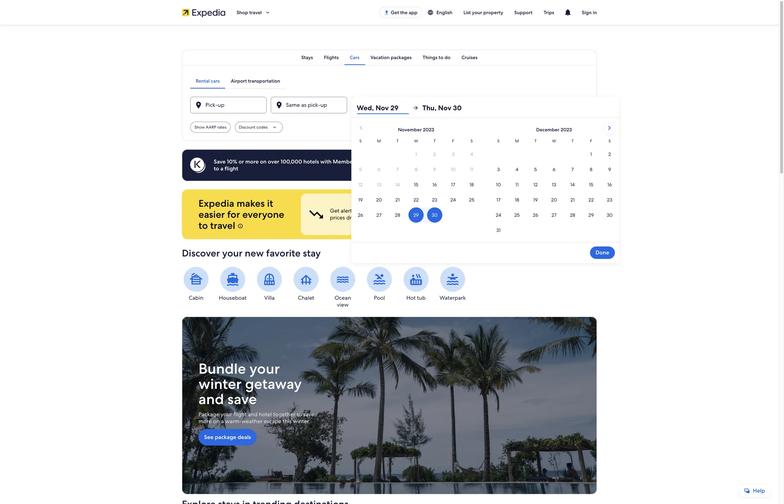 Task type: describe. For each thing, give the bounding box(es) containing it.
a right add
[[491, 158, 494, 165]]

bundle flight + hotel to save
[[429, 207, 487, 222]]

discount
[[239, 125, 256, 130]]

rental
[[196, 78, 210, 84]]

discover
[[182, 247, 220, 260]]

airport transportation
[[231, 78, 280, 84]]

miles
[[557, 207, 570, 215]]

transportation
[[248, 78, 280, 84]]

save up "warm-"
[[228, 390, 257, 409]]

2023 for november 2023
[[423, 127, 435, 133]]

1 horizontal spatial and
[[248, 411, 258, 419]]

your for discover
[[222, 247, 243, 260]]

rates
[[217, 125, 227, 130]]

chalet button
[[292, 267, 321, 302]]

discount codes button
[[235, 122, 283, 133]]

airline
[[540, 207, 556, 215]]

m for november 2023
[[377, 138, 381, 144]]

thu, nov 30
[[423, 103, 462, 112]]

1 s from the left
[[360, 138, 362, 144]]

together
[[273, 411, 296, 419]]

ocean view
[[335, 295, 351, 309]]

hotel inside bundle your winter getaway and save package your flight and hotel together to save more on a warm-weather escape this winter.
[[259, 411, 272, 419]]

earn airline miles and one key rewards
[[528, 207, 581, 222]]

escape
[[264, 418, 282, 425]]

discount codes
[[239, 125, 268, 130]]

this
[[283, 418, 292, 425]]

hot tub button
[[402, 267, 431, 302]]

prices.
[[356, 158, 373, 165]]

it
[[267, 197, 273, 210]]

get alerts if flight prices drop
[[330, 207, 374, 222]]

bundle your winter getaway and save main content
[[0, 25, 780, 505]]

december
[[537, 127, 560, 133]]

show aarp rates
[[195, 125, 227, 130]]

one
[[528, 214, 539, 222]]

things to do
[[423, 54, 451, 61]]

view
[[337, 301, 349, 309]]

airport transportation link
[[225, 73, 286, 89]]

+
[[463, 207, 466, 215]]

30%
[[441, 158, 452, 165]]

ocean
[[335, 295, 351, 302]]

add
[[480, 158, 490, 165]]

cabin
[[189, 295, 204, 302]]

members
[[388, 158, 412, 165]]

package
[[215, 434, 236, 441]]

on inside save 10% or more on over 100,000 hotels with member prices. also, members save up to 30% when you add a hotel to a flight
[[260, 158, 267, 165]]

to inside bundle your winter getaway and save package your flight and hotel together to save more on a warm-weather escape this winter.
[[297, 411, 302, 419]]

a inside bundle your winter getaway and save package your flight and hotel together to save more on a warm-weather escape this winter.
[[221, 418, 224, 425]]

warm-
[[225, 418, 242, 425]]

flights link
[[319, 50, 345, 65]]

4 t from the left
[[572, 138, 574, 144]]

to inside bundle flight + hotel to save
[[482, 207, 487, 215]]

get for get alerts if flight prices drop
[[330, 207, 340, 215]]

to inside expedia makes it easier for everyone to travel
[[199, 219, 208, 232]]

done button
[[591, 247, 615, 259]]

key
[[540, 214, 549, 222]]

30 inside button
[[402, 104, 408, 111]]

2 t from the left
[[434, 138, 436, 144]]

list
[[464, 9, 471, 16]]

over
[[268, 158, 279, 165]]

tab list containing rental cars
[[190, 73, 286, 89]]

app
[[409, 9, 418, 16]]

hotels
[[304, 158, 319, 165]]

english button
[[422, 6, 458, 19]]

sign in button
[[577, 4, 603, 21]]

save 10% or more on over 100,000 hotels with member prices. also, members save up to 30% when you add a hotel to a flight
[[214, 158, 508, 172]]

flight inside get alerts if flight prices drop
[[361, 207, 374, 215]]

or
[[239, 158, 244, 165]]

houseboat button
[[219, 267, 247, 302]]

thu,
[[423, 103, 437, 112]]

previous month image
[[357, 124, 365, 132]]

aarp
[[206, 125, 216, 130]]

english
[[437, 9, 453, 16]]

cruises link
[[456, 50, 483, 65]]

weather
[[242, 418, 263, 425]]

december 2023
[[537, 127, 572, 133]]

waterpark
[[440, 295, 466, 302]]

trailing image
[[265, 9, 271, 16]]

small image
[[428, 9, 434, 16]]

makes
[[237, 197, 265, 210]]

in
[[593, 9, 597, 16]]

when
[[453, 158, 468, 165]]

hotel inside save 10% or more on over 100,000 hotels with member prices. also, members save up to 30% when you add a hotel to a flight
[[495, 158, 508, 165]]

property
[[484, 9, 504, 16]]

travel inside dropdown button
[[249, 9, 262, 16]]

things
[[423, 54, 438, 61]]

1 out of 3 element
[[301, 194, 396, 235]]

vacation
[[371, 54, 390, 61]]

save right this
[[303, 411, 314, 419]]

and inside earn airline miles and one key rewards
[[571, 207, 581, 215]]

trips link
[[539, 6, 560, 19]]

wed, nov 29
[[357, 103, 399, 112]]

see
[[204, 434, 214, 441]]

2023 for december 2023
[[561, 127, 572, 133]]

sign
[[582, 9, 592, 16]]

wed, nov 29 button
[[357, 102, 409, 114]]

drop
[[347, 214, 359, 222]]

30 inside 'button'
[[453, 103, 462, 112]]

to left 10%
[[214, 165, 219, 172]]

tub
[[417, 295, 426, 302]]

1 t from the left
[[397, 138, 399, 144]]

ocean view button
[[329, 267, 357, 309]]

november
[[398, 127, 422, 133]]

stays link
[[296, 50, 319, 65]]



Task type: locate. For each thing, give the bounding box(es) containing it.
hotel left together
[[259, 411, 272, 419]]

2 horizontal spatial and
[[571, 207, 581, 215]]

w down november 2023
[[414, 138, 418, 144]]

on left "warm-"
[[213, 418, 220, 425]]

your for bundle
[[250, 360, 280, 379]]

2023
[[423, 127, 435, 133], [561, 127, 572, 133]]

the
[[401, 9, 408, 16]]

0 horizontal spatial travel
[[210, 219, 235, 232]]

save inside bundle flight + hotel to save
[[429, 214, 440, 222]]

download the app button image
[[384, 10, 390, 15]]

4 s from the left
[[609, 138, 611, 144]]

bundle for your
[[199, 360, 246, 379]]

hotel right add
[[495, 158, 508, 165]]

show
[[195, 125, 205, 130]]

29 right -
[[391, 103, 399, 112]]

flight right if
[[361, 207, 374, 215]]

1 horizontal spatial get
[[391, 9, 399, 16]]

m for december 2023
[[516, 138, 519, 144]]

xsmall image
[[238, 224, 243, 229]]

1 vertical spatial bundle
[[199, 360, 246, 379]]

get right download the app button icon
[[391, 9, 399, 16]]

with
[[321, 158, 332, 165]]

communication center icon image
[[564, 8, 573, 17]]

10%
[[227, 158, 237, 165]]

w for december
[[553, 138, 557, 144]]

get left "alerts"
[[330, 207, 340, 215]]

more up the see at bottom
[[199, 418, 212, 425]]

deals
[[238, 434, 251, 441]]

cars link
[[345, 50, 365, 65]]

2 vertical spatial and
[[248, 411, 258, 419]]

member
[[333, 158, 355, 165]]

29
[[391, 103, 399, 112], [378, 104, 385, 111]]

f
[[452, 138, 455, 144], [591, 138, 593, 144]]

vacation packages link
[[365, 50, 418, 65]]

2 m from the left
[[516, 138, 519, 144]]

easier
[[199, 208, 225, 221]]

0 vertical spatial on
[[260, 158, 267, 165]]

0 horizontal spatial m
[[377, 138, 381, 144]]

more right or
[[245, 158, 259, 165]]

tab list
[[182, 50, 597, 65], [190, 73, 286, 89]]

flight up deals
[[234, 411, 247, 419]]

1 vertical spatial tab list
[[190, 73, 286, 89]]

1 vertical spatial on
[[213, 418, 220, 425]]

0 horizontal spatial hotel
[[259, 411, 272, 419]]

up
[[426, 158, 433, 165]]

0 vertical spatial get
[[391, 9, 399, 16]]

more inside save 10% or more on over 100,000 hotels with member prices. also, members save up to 30% when you add a hotel to a flight
[[245, 158, 259, 165]]

things to do link
[[418, 50, 456, 65]]

airport
[[231, 78, 247, 84]]

expedia makes it easier for everyone to travel
[[199, 197, 285, 232]]

winter.
[[293, 418, 310, 425]]

flight left or
[[225, 165, 238, 172]]

get the app link
[[380, 7, 422, 18]]

chalet
[[298, 295, 314, 302]]

1 horizontal spatial 2023
[[561, 127, 572, 133]]

0 horizontal spatial 29
[[378, 104, 385, 111]]

to right up
[[434, 158, 439, 165]]

save left +
[[429, 214, 440, 222]]

bundle inside bundle your winter getaway and save package your flight and hotel together to save more on a warm-weather escape this winter.
[[199, 360, 246, 379]]

to right this
[[297, 411, 302, 419]]

3 s from the left
[[498, 138, 500, 144]]

alerts
[[341, 207, 355, 215]]

s
[[360, 138, 362, 144], [471, 138, 473, 144], [498, 138, 500, 144], [609, 138, 611, 144]]

0 horizontal spatial f
[[452, 138, 455, 144]]

cabin button
[[182, 267, 210, 302]]

travel left xsmall icon
[[210, 219, 235, 232]]

codes
[[257, 125, 268, 130]]

0 vertical spatial and
[[571, 207, 581, 215]]

stays
[[302, 54, 313, 61]]

pool button
[[366, 267, 394, 302]]

t down december
[[535, 138, 537, 144]]

sign in
[[582, 9, 597, 16]]

favorite
[[266, 247, 301, 260]]

to inside 'link'
[[439, 54, 444, 61]]

shop travel
[[237, 9, 262, 16]]

thu, nov 30 button
[[423, 102, 475, 114]]

get for get the app
[[391, 9, 399, 16]]

on left the over
[[260, 158, 267, 165]]

and up package
[[199, 390, 224, 409]]

29 left -
[[378, 104, 385, 111]]

travel inside expedia makes it easier for everyone to travel
[[210, 219, 235, 232]]

flight
[[225, 165, 238, 172], [361, 207, 374, 215], [448, 207, 461, 215], [234, 411, 247, 419]]

winter
[[199, 375, 242, 394]]

discover your new favorite stay
[[182, 247, 321, 260]]

1 horizontal spatial hotel
[[467, 207, 480, 215]]

nov 29 - nov 30 button
[[352, 97, 428, 114]]

getaway
[[245, 375, 302, 394]]

2 s from the left
[[471, 138, 473, 144]]

to right +
[[482, 207, 487, 215]]

bundle your winter getaway and save package your flight and hotel together to save more on a warm-weather escape this winter.
[[199, 360, 314, 425]]

t down november
[[397, 138, 399, 144]]

0 vertical spatial tab list
[[182, 50, 597, 65]]

nov
[[376, 103, 389, 112], [439, 103, 452, 112], [367, 104, 377, 111], [390, 104, 400, 111]]

1 m from the left
[[377, 138, 381, 144]]

a left 10%
[[221, 165, 224, 172]]

0 horizontal spatial 30
[[402, 104, 408, 111]]

cars
[[211, 78, 220, 84]]

prices
[[330, 214, 345, 222]]

flight inside bundle flight + hotel to save
[[448, 207, 461, 215]]

f for december 2023
[[591, 138, 593, 144]]

flight inside bundle your winter getaway and save package your flight and hotel together to save more on a warm-weather escape this winter.
[[234, 411, 247, 419]]

a left "warm-"
[[221, 418, 224, 425]]

see package deals link
[[199, 430, 257, 446]]

hot
[[407, 295, 416, 302]]

1 horizontal spatial 29
[[391, 103, 399, 112]]

get
[[391, 9, 399, 16], [330, 207, 340, 215]]

flight inside save 10% or more on over 100,000 hotels with member prices. also, members save up to 30% when you add a hotel to a flight
[[225, 165, 238, 172]]

1 f from the left
[[452, 138, 455, 144]]

rental cars link
[[190, 73, 225, 89]]

100,000
[[281, 158, 302, 165]]

and right "warm-"
[[248, 411, 258, 419]]

bundle for flight
[[429, 207, 447, 215]]

bundle inside bundle flight + hotel to save
[[429, 207, 447, 215]]

1 horizontal spatial travel
[[249, 9, 262, 16]]

save
[[413, 158, 425, 165], [429, 214, 440, 222], [228, 390, 257, 409], [303, 411, 314, 419]]

0 horizontal spatial get
[[330, 207, 340, 215]]

30 right thu,
[[453, 103, 462, 112]]

travel left trailing image at the top of page
[[249, 9, 262, 16]]

and right miles
[[571, 207, 581, 215]]

expedia logo image
[[182, 8, 226, 17]]

2 2023 from the left
[[561, 127, 572, 133]]

2 w from the left
[[553, 138, 557, 144]]

flight left +
[[448, 207, 461, 215]]

0 vertical spatial hotel
[[495, 158, 508, 165]]

pool
[[374, 295, 385, 302]]

get inside get alerts if flight prices drop
[[330, 207, 340, 215]]

hotel inside bundle flight + hotel to save
[[467, 207, 480, 215]]

1 vertical spatial and
[[199, 390, 224, 409]]

0 horizontal spatial on
[[213, 418, 220, 425]]

get inside get the app link
[[391, 9, 399, 16]]

tab list containing stays
[[182, 50, 597, 65]]

0 vertical spatial bundle
[[429, 207, 447, 215]]

2 horizontal spatial hotel
[[495, 158, 508, 165]]

trips
[[544, 9, 555, 16]]

2023 right november
[[423, 127, 435, 133]]

1 horizontal spatial 30
[[453, 103, 462, 112]]

get the app
[[391, 9, 418, 16]]

1 vertical spatial hotel
[[467, 207, 480, 215]]

f for november 2023
[[452, 138, 455, 144]]

shop
[[237, 9, 248, 16]]

1 vertical spatial more
[[199, 418, 212, 425]]

1 horizontal spatial bundle
[[429, 207, 447, 215]]

0 horizontal spatial more
[[199, 418, 212, 425]]

hotel right +
[[467, 207, 480, 215]]

1 horizontal spatial m
[[516, 138, 519, 144]]

0 horizontal spatial bundle
[[199, 360, 246, 379]]

rewards
[[551, 214, 571, 222]]

0 horizontal spatial and
[[199, 390, 224, 409]]

shop travel button
[[231, 4, 277, 21]]

your for list
[[472, 9, 483, 16]]

30 right -
[[402, 104, 408, 111]]

w for november
[[414, 138, 418, 144]]

if
[[356, 207, 359, 215]]

1 2023 from the left
[[423, 127, 435, 133]]

0 horizontal spatial w
[[414, 138, 418, 144]]

packages
[[391, 54, 412, 61]]

3 t from the left
[[535, 138, 537, 144]]

t down november 2023
[[434, 138, 436, 144]]

travel sale activities deals image
[[182, 317, 597, 495]]

package
[[199, 411, 220, 419]]

save
[[214, 158, 226, 165]]

3 out of 3 element
[[499, 194, 593, 235]]

hotel
[[495, 158, 508, 165], [467, 207, 480, 215], [259, 411, 272, 419]]

2 vertical spatial hotel
[[259, 411, 272, 419]]

1 vertical spatial get
[[330, 207, 340, 215]]

list your property
[[464, 9, 504, 16]]

also,
[[374, 158, 387, 165]]

0 horizontal spatial 2023
[[423, 127, 435, 133]]

t down december 2023
[[572, 138, 574, 144]]

houseboat
[[219, 295, 247, 302]]

november 2023
[[398, 127, 435, 133]]

save left up
[[413, 158, 425, 165]]

list your property link
[[458, 6, 509, 19]]

2 f from the left
[[591, 138, 593, 144]]

1 horizontal spatial on
[[260, 158, 267, 165]]

waterpark button
[[439, 267, 467, 302]]

1 horizontal spatial more
[[245, 158, 259, 165]]

1 horizontal spatial w
[[553, 138, 557, 144]]

2023 right december
[[561, 127, 572, 133]]

a
[[491, 158, 494, 165], [221, 165, 224, 172], [221, 418, 224, 425]]

1 horizontal spatial f
[[591, 138, 593, 144]]

do
[[445, 54, 451, 61]]

0 vertical spatial travel
[[249, 9, 262, 16]]

0 vertical spatial more
[[245, 158, 259, 165]]

1 vertical spatial travel
[[210, 219, 235, 232]]

nov inside 'button'
[[439, 103, 452, 112]]

more inside bundle your winter getaway and save package your flight and hotel together to save more on a warm-weather escape this winter.
[[199, 418, 212, 425]]

to down 'expedia' on the top left
[[199, 219, 208, 232]]

next month image
[[606, 124, 614, 132]]

w down december 2023
[[553, 138, 557, 144]]

1 w from the left
[[414, 138, 418, 144]]

to left do
[[439, 54, 444, 61]]

2 out of 3 element
[[400, 194, 495, 235]]

save inside save 10% or more on over 100,000 hotels with member prices. also, members save up to 30% when you add a hotel to a flight
[[413, 158, 425, 165]]

new
[[245, 247, 264, 260]]

wed,
[[357, 103, 374, 112]]

on inside bundle your winter getaway and save package your flight and hotel together to save more on a warm-weather escape this winter.
[[213, 418, 220, 425]]

earn
[[528, 207, 539, 215]]



Task type: vqa. For each thing, say whether or not it's contained in the screenshot.
Member at the top of page
yes



